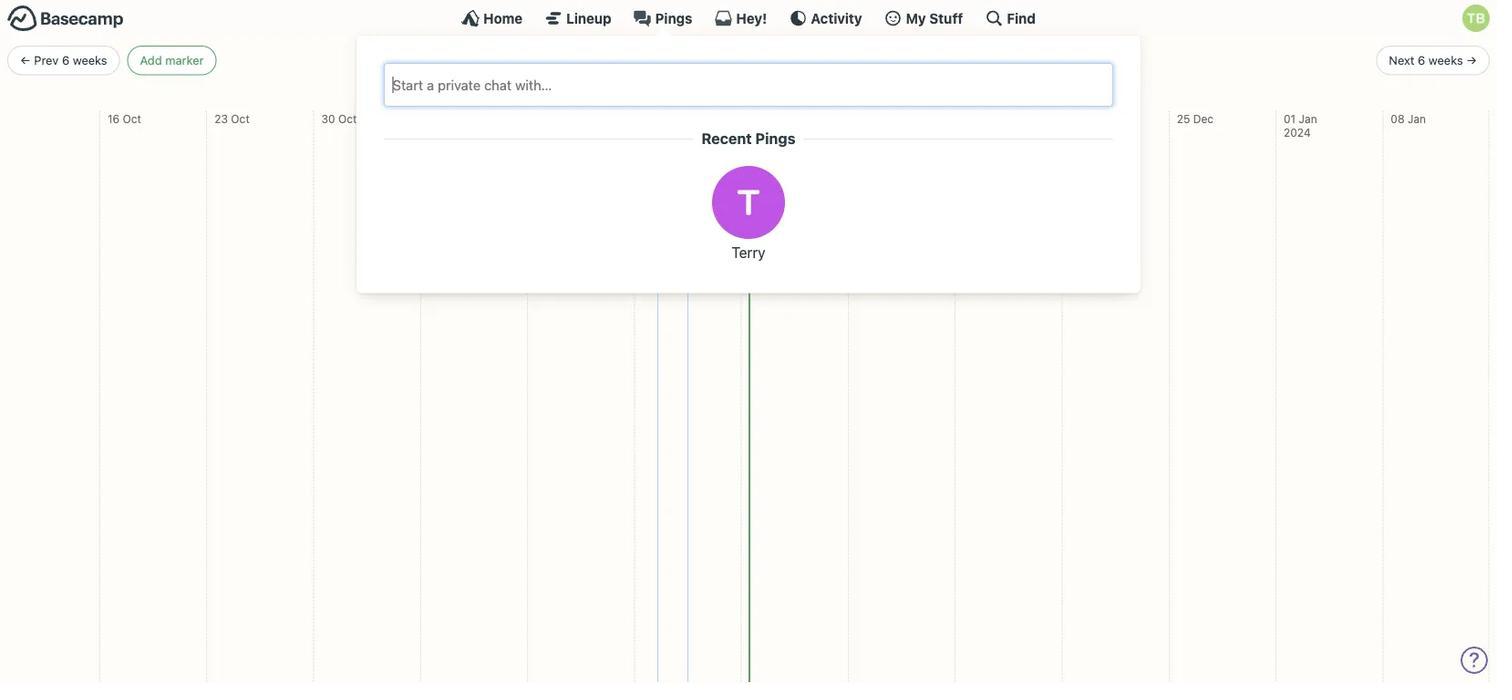 Task type: locate. For each thing, give the bounding box(es) containing it.
2 oct from the left
[[231, 112, 250, 125]]

25 dec
[[1177, 112, 1214, 125]]

dec for 11 dec
[[976, 112, 997, 125]]

1 horizontal spatial jan
[[1408, 112, 1426, 125]]

hey! button
[[714, 9, 767, 27]]

→
[[1467, 53, 1477, 67]]

pings button
[[633, 9, 693, 27]]

pings inside dropdown button
[[655, 10, 693, 26]]

0 horizontal spatial 01
[[738, 146, 750, 159]]

nov for 29
[[708, 146, 728, 159]]

tim burton image
[[1463, 5, 1490, 32]]

jan
[[1299, 112, 1317, 125], [1408, 112, 1426, 125]]

0 horizontal spatial 6
[[62, 53, 69, 67]]

30 oct
[[321, 112, 357, 125]]

1 weeks from the left
[[73, 53, 107, 67]]

23 oct
[[214, 112, 250, 125]]

2 jan from the left
[[1408, 112, 1426, 125]]

pings
[[655, 10, 693, 26], [756, 130, 796, 147]]

1 horizontal spatial weeks
[[1429, 53, 1463, 67]]

lineup
[[567, 10, 612, 26]]

pings up today
[[655, 10, 693, 26]]

2 weeks from the left
[[1429, 53, 1463, 67]]

team onboarding link
[[688, 86, 796, 108]]

1 horizontal spatial 6
[[1418, 53, 1426, 67]]

nov right 06
[[445, 112, 466, 125]]

add marker link
[[127, 46, 216, 75]]

–
[[730, 146, 736, 159]]

04 dec
[[856, 112, 894, 125]]

recent pings
[[702, 130, 796, 147]]

to
[[763, 91, 774, 104]]

27
[[749, 112, 762, 125]]

team onboarding
[[695, 91, 788, 104]]

hey!
[[736, 10, 767, 26]]

dec right 18
[[1085, 112, 1106, 125]]

find button
[[985, 9, 1036, 27]]

carnival
[[797, 91, 838, 104]]

1 horizontal spatial 01
[[1284, 112, 1296, 125]]

jan for 01 jan 2024
[[1299, 112, 1317, 125]]

the right 'to'
[[777, 91, 794, 104]]

3 oct from the left
[[338, 112, 357, 125]]

0 vertical spatial pings
[[655, 10, 693, 26]]

Start a private chat with… text field
[[392, 71, 1106, 99]]

6 right the next
[[1418, 53, 1426, 67]]

nov for 20
[[659, 112, 679, 125]]

weeks right prev
[[73, 53, 107, 67]]

23
[[214, 112, 228, 125]]

pings down "27 nov" on the top right
[[756, 130, 796, 147]]

01 right "–"
[[738, 146, 750, 159]]

dec right 25
[[1194, 112, 1214, 125]]

1 jan from the left
[[1299, 112, 1317, 125]]

the left deer
[[716, 91, 733, 104]]

weeks
[[73, 53, 107, 67], [1429, 53, 1463, 67]]

1 oct from the left
[[123, 112, 141, 125]]

nov
[[445, 112, 466, 125], [550, 112, 571, 125], [659, 112, 679, 125], [765, 112, 785, 125], [708, 146, 728, 159]]

oct right 16 on the top
[[123, 112, 141, 125]]

0 horizontal spatial weeks
[[73, 53, 107, 67]]

01 jan 2024
[[1284, 112, 1317, 139]]

dec right 11
[[976, 112, 997, 125]]

dec for 04 dec
[[873, 112, 894, 125]]

06 nov
[[428, 112, 466, 125]]

0 horizontal spatial pings
[[655, 10, 693, 26]]

6 right prev
[[62, 53, 69, 67]]

home link
[[462, 9, 523, 27]]

welcome the deer to the carnival
[[665, 91, 838, 104]]

nov right 20
[[659, 112, 679, 125]]

nov for 06
[[445, 112, 466, 125]]

nov left "–"
[[708, 146, 728, 159]]

08 jan
[[1391, 112, 1426, 125]]

0 horizontal spatial oct
[[123, 112, 141, 125]]

16 oct
[[108, 112, 141, 125]]

01
[[1284, 112, 1296, 125], [738, 146, 750, 159]]

2 6 from the left
[[1418, 53, 1426, 67]]

0 horizontal spatial jan
[[1299, 112, 1317, 125]]

01 up 2024 at the top of the page
[[1284, 112, 1296, 125]]

29 nov – 01 dec
[[691, 146, 773, 159]]

add
[[140, 53, 162, 67]]

dec right 04
[[873, 112, 894, 125]]

jan inside 01 jan 2024
[[1299, 112, 1317, 125]]

6
[[62, 53, 69, 67], [1418, 53, 1426, 67]]

jan up 2024 at the top of the page
[[1299, 112, 1317, 125]]

today
[[684, 52, 726, 69]]

dec
[[873, 112, 894, 125], [976, 112, 997, 125], [1085, 112, 1106, 125], [1194, 112, 1214, 125], [753, 146, 773, 159]]

08
[[1391, 112, 1405, 125]]

13
[[535, 112, 547, 125]]

oct
[[123, 112, 141, 125], [231, 112, 250, 125], [338, 112, 357, 125]]

team
[[695, 91, 723, 104]]

11
[[963, 112, 973, 125]]

1 horizontal spatial the
[[777, 91, 794, 104]]

welcome
[[665, 91, 713, 104]]

oct right the 23
[[231, 112, 250, 125]]

06
[[428, 112, 442, 125]]

the
[[716, 91, 733, 104], [777, 91, 794, 104]]

1 horizontal spatial oct
[[231, 112, 250, 125]]

0 horizontal spatial the
[[716, 91, 733, 104]]

jan right 08
[[1408, 112, 1426, 125]]

stuff
[[930, 10, 963, 26]]

oct right 30
[[338, 112, 357, 125]]

1 vertical spatial pings
[[756, 130, 796, 147]]

2 horizontal spatial oct
[[338, 112, 357, 125]]

0 vertical spatial 01
[[1284, 112, 1296, 125]]

nov right 27
[[765, 112, 785, 125]]

nov right 13
[[550, 112, 571, 125]]

weeks left →
[[1429, 53, 1463, 67]]



Task type: vqa. For each thing, say whether or not it's contained in the screenshot.
29 Nov – 01 Dec
yes



Task type: describe. For each thing, give the bounding box(es) containing it.
activity link
[[789, 9, 862, 27]]

my
[[906, 10, 926, 26]]

1 horizontal spatial pings
[[756, 130, 796, 147]]

13 nov
[[535, 112, 571, 125]]

dec right "–"
[[753, 146, 773, 159]]

27 nov
[[749, 112, 785, 125]]

nov for 27
[[765, 112, 785, 125]]

29
[[691, 146, 705, 159]]

main element
[[0, 0, 1497, 293]]

30
[[321, 112, 335, 125]]

dec for 25 dec
[[1194, 112, 1214, 125]]

find
[[1007, 10, 1036, 26]]

next
[[1389, 53, 1415, 67]]

01 inside 01 jan 2024
[[1284, 112, 1296, 125]]

recent
[[702, 130, 752, 147]]

add marker
[[140, 53, 204, 67]]

←
[[20, 53, 31, 67]]

18 dec
[[1070, 112, 1106, 125]]

04
[[856, 112, 870, 125]]

dec for 18 dec
[[1085, 112, 1106, 125]]

11 dec
[[963, 112, 997, 125]]

oct for 23 oct
[[231, 112, 250, 125]]

20
[[642, 112, 656, 125]]

my stuff button
[[884, 9, 963, 27]]

nov for 13
[[550, 112, 571, 125]]

1 6 from the left
[[62, 53, 69, 67]]

18
[[1070, 112, 1082, 125]]

oct for 16 oct
[[123, 112, 141, 125]]

2024
[[1284, 126, 1311, 139]]

1 the from the left
[[716, 91, 733, 104]]

jan for 08 jan
[[1408, 112, 1426, 125]]

prev
[[34, 53, 59, 67]]

lineup link
[[545, 9, 612, 27]]

20 nov
[[642, 112, 679, 125]]

terry image
[[712, 166, 785, 239]]

2 the from the left
[[777, 91, 794, 104]]

home
[[483, 10, 523, 26]]

welcome the deer to the carnival link
[[657, 86, 838, 108]]

onboarding
[[726, 91, 788, 104]]

marker
[[165, 53, 204, 67]]

activity
[[811, 10, 862, 26]]

oct for 30 oct
[[338, 112, 357, 125]]

deer
[[736, 91, 760, 104]]

next 6 weeks →
[[1389, 53, 1477, 67]]

← prev 6 weeks
[[20, 53, 107, 67]]

my stuff
[[906, 10, 963, 26]]

1 vertical spatial 01
[[738, 146, 750, 159]]

switch accounts image
[[7, 5, 124, 33]]

25
[[1177, 112, 1190, 125]]

16
[[108, 112, 120, 125]]

terry link
[[694, 157, 803, 270]]

terry
[[732, 243, 766, 261]]



